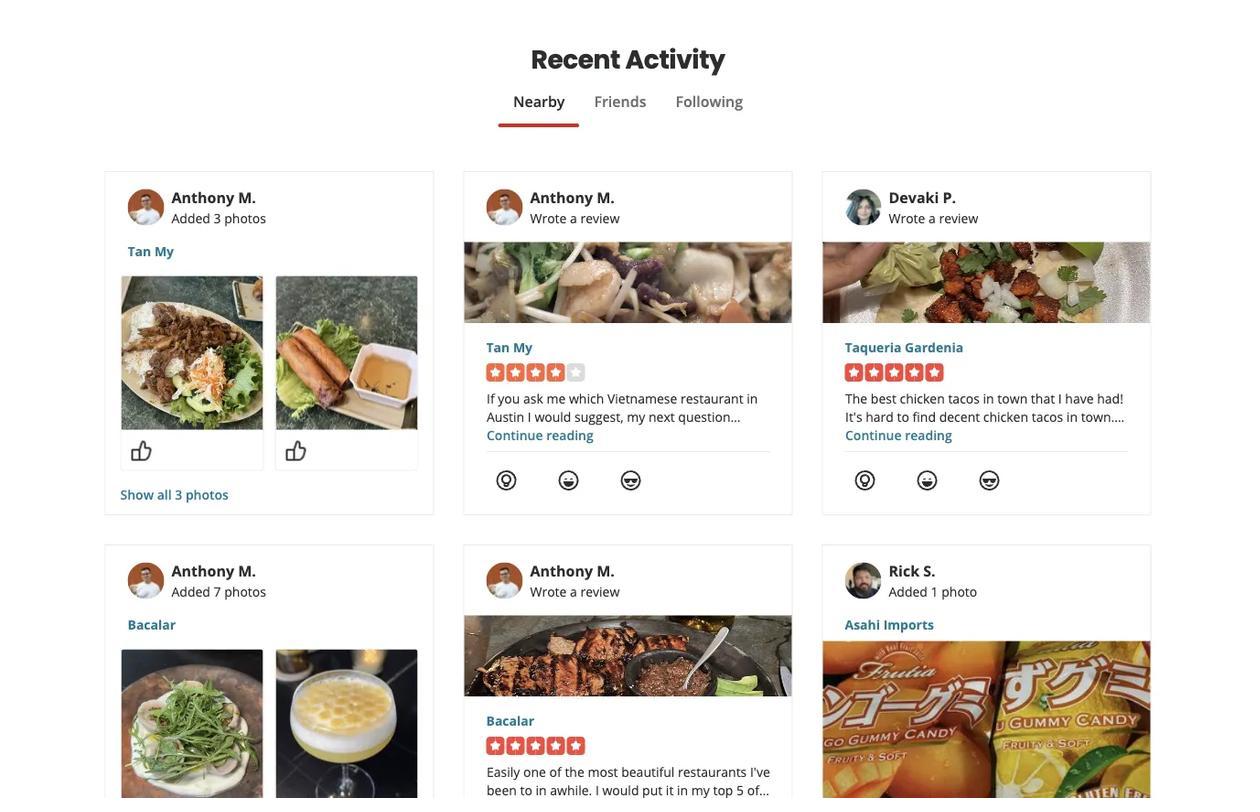 Task type: locate. For each thing, give the bounding box(es) containing it.
1 vertical spatial bacalar link
[[487, 711, 770, 730]]

tan my link
[[128, 242, 411, 261], [487, 338, 770, 356]]

1 horizontal spatial 5 star rating image
[[845, 364, 944, 382]]

24 cool v2 image right 24 funny v2 image
[[620, 470, 642, 492]]

1 horizontal spatial tan
[[487, 338, 510, 356]]

0 horizontal spatial tan my link
[[128, 242, 411, 261]]

wrote for gardenia
[[889, 209, 926, 227]]

1 vertical spatial 5 star rating image
[[487, 737, 585, 755]]

0 horizontal spatial 24 cool v2 image
[[620, 470, 642, 492]]

1 vertical spatial photos
[[186, 486, 229, 504]]

show all 3 photos button
[[120, 486, 229, 504]]

review for gardenia
[[940, 209, 979, 227]]

reading
[[546, 426, 593, 444], [905, 426, 952, 444]]

2 anthony m. wrote a review from the top
[[530, 561, 620, 600]]

24 funny v2 image
[[558, 470, 580, 492]]

reading up 24 funny v2 icon
[[905, 426, 952, 444]]

bacalar for the leftmost bacalar "link"
[[128, 616, 176, 634]]

wrote inside devaki p. wrote a review
[[889, 209, 926, 227]]

1 vertical spatial anthony m. wrote a review
[[530, 561, 620, 600]]

wrote
[[530, 209, 567, 227], [889, 209, 926, 227], [530, 583, 567, 600]]

m. inside anthony m. added 7 photos
[[238, 561, 256, 581]]

review
[[581, 209, 620, 227], [940, 209, 979, 227], [581, 583, 620, 600]]

24 useful v2 image
[[496, 470, 518, 492], [854, 470, 876, 492]]

24 funny v2 image
[[917, 470, 939, 492]]

my
[[155, 243, 174, 260], [513, 338, 533, 356]]

0 horizontal spatial my
[[155, 243, 174, 260]]

2 24 cool v2 image from the left
[[979, 470, 1001, 492]]

0 horizontal spatial 3
[[175, 486, 182, 504]]

added for anthony m. added 7 photos
[[172, 583, 210, 600]]

tan
[[128, 243, 151, 260], [487, 338, 510, 356]]

1 reading from the left
[[546, 426, 593, 444]]

0 horizontal spatial continue reading button
[[487, 426, 593, 444]]

0 horizontal spatial reading
[[546, 426, 593, 444]]

added inside the rick s. added 1 photo
[[889, 583, 928, 600]]

1 anthony m. wrote a review from the top
[[530, 188, 620, 227]]

devaki p. wrote a review
[[889, 188, 979, 227]]

1 horizontal spatial continue reading
[[845, 426, 952, 444]]

anthony
[[172, 188, 234, 207], [530, 188, 593, 207], [172, 561, 234, 581], [530, 561, 593, 581]]

1 vertical spatial tan
[[487, 338, 510, 356]]

devaki p. link
[[889, 188, 957, 207]]

1 horizontal spatial reading
[[905, 426, 952, 444]]

0 vertical spatial 3
[[214, 209, 221, 227]]

24 cool v2 image right 24 funny v2 icon
[[979, 470, 1001, 492]]

continue reading up 24 funny v2 image
[[487, 426, 593, 444]]

1 24 cool v2 image from the left
[[620, 470, 642, 492]]

continue reading button
[[487, 426, 593, 444], [845, 426, 952, 444]]

0 vertical spatial tan my
[[128, 243, 174, 260]]

7
[[214, 583, 221, 600]]

1 continue reading from the left
[[487, 426, 593, 444]]

4 star rating image
[[487, 364, 585, 382]]

bacalar
[[128, 616, 176, 634], [487, 712, 535, 729]]

1 horizontal spatial bacalar
[[487, 712, 535, 729]]

0 horizontal spatial 24 useful v2 image
[[496, 470, 518, 492]]

added inside anthony m. added 7 photos
[[172, 583, 210, 600]]

0 horizontal spatial continue reading
[[487, 426, 593, 444]]

3
[[214, 209, 221, 227], [175, 486, 182, 504]]

0 vertical spatial bacalar link
[[128, 616, 411, 634]]

open photo lightbox image
[[121, 276, 263, 430], [276, 276, 418, 430], [121, 650, 263, 798], [276, 650, 418, 798]]

1 horizontal spatial 24 useful v2 image
[[854, 470, 876, 492]]

0 horizontal spatial bacalar
[[128, 616, 176, 634]]

0 vertical spatial photos
[[224, 209, 266, 227]]

nearby
[[513, 92, 565, 111]]

tan my
[[128, 243, 174, 260], [487, 338, 533, 356]]

1 continue reading button from the left
[[487, 426, 593, 444]]

24 cool v2 image
[[620, 470, 642, 492], [979, 470, 1001, 492]]

a for my
[[570, 209, 577, 227]]

continue reading button for anthony
[[487, 426, 593, 444]]

0 horizontal spatial tan my
[[128, 243, 174, 260]]

2 reading from the left
[[905, 426, 952, 444]]

my down anthony m. added 3 photos at the left top of page
[[155, 243, 174, 260]]

review inside devaki p. wrote a review
[[940, 209, 979, 227]]

reading for anthony
[[546, 426, 593, 444]]

1 horizontal spatial continue
[[845, 426, 902, 444]]

continue reading for anthony
[[487, 426, 593, 444]]

reading for devaki
[[905, 426, 952, 444]]

m.
[[238, 188, 256, 207], [597, 188, 615, 207], [238, 561, 256, 581], [597, 561, 615, 581]]

0 vertical spatial anthony m. wrote a review
[[530, 188, 620, 227]]

0 horizontal spatial continue
[[487, 426, 543, 444]]

1 24 useful v2 image from the left
[[496, 470, 518, 492]]

1 horizontal spatial 24 cool v2 image
[[979, 470, 1001, 492]]

2 continue from the left
[[845, 426, 902, 444]]

photos inside anthony m. added 7 photos
[[224, 583, 266, 600]]

0 vertical spatial bacalar
[[128, 616, 176, 634]]

24 useful v2 image left 24 funny v2 icon
[[854, 470, 876, 492]]

1 horizontal spatial 3
[[214, 209, 221, 227]]

anthony m. wrote a review
[[530, 188, 620, 227], [530, 561, 620, 600]]

rick s. added 1 photo
[[889, 561, 978, 600]]

reading up 24 funny v2 image
[[546, 426, 593, 444]]

my up the 4 star rating image
[[513, 338, 533, 356]]

2 vertical spatial photos
[[224, 583, 266, 600]]

0 vertical spatial 5 star rating image
[[845, 364, 944, 382]]

a
[[570, 209, 577, 227], [929, 209, 936, 227], [570, 583, 577, 600]]

photos
[[224, 209, 266, 227], [186, 486, 229, 504], [224, 583, 266, 600]]

photos for anthony m. added 3 photos
[[224, 209, 266, 227]]

0 horizontal spatial tan
[[128, 243, 151, 260]]

continue down taqueria
[[845, 426, 902, 444]]

5 star rating image
[[845, 364, 944, 382], [487, 737, 585, 755]]

a inside devaki p. wrote a review
[[929, 209, 936, 227]]

photo
[[942, 583, 978, 600]]

show
[[120, 486, 154, 504]]

continue
[[487, 426, 543, 444], [845, 426, 902, 444]]

bacalar link
[[128, 616, 411, 634], [487, 711, 770, 730]]

anthony inside anthony m. added 3 photos
[[172, 188, 234, 207]]

1 horizontal spatial tan my link
[[487, 338, 770, 356]]

24 useful v2 image left 24 funny v2 image
[[496, 470, 518, 492]]

1 vertical spatial tan my link
[[487, 338, 770, 356]]

anthony m. added 3 photos
[[172, 188, 266, 227]]

continue reading button for devaki
[[845, 426, 952, 444]]

2 24 useful v2 image from the left
[[854, 470, 876, 492]]

2 continue reading button from the left
[[845, 426, 952, 444]]

1 vertical spatial 3
[[175, 486, 182, 504]]

photo of anthony m. image
[[128, 189, 164, 226], [487, 189, 523, 226], [128, 562, 164, 599], [487, 562, 523, 599]]

1 horizontal spatial continue reading button
[[845, 426, 952, 444]]

photos for anthony m. added 7 photos
[[224, 583, 266, 600]]

p.
[[943, 188, 957, 207]]

anthony m. link
[[172, 188, 256, 207], [530, 188, 615, 207], [172, 561, 256, 581], [530, 561, 615, 581]]

1 horizontal spatial tan my
[[487, 338, 533, 356]]

added inside anthony m. added 3 photos
[[172, 209, 210, 227]]

photos inside anthony m. added 3 photos
[[224, 209, 266, 227]]

tab list
[[105, 91, 1152, 127]]

1 vertical spatial tan my
[[487, 338, 533, 356]]

0 vertical spatial tan my link
[[128, 242, 411, 261]]

1 vertical spatial bacalar
[[487, 712, 535, 729]]

0 horizontal spatial 5 star rating image
[[487, 737, 585, 755]]

1 vertical spatial my
[[513, 338, 533, 356]]

like feed item image
[[130, 440, 152, 462]]

continue reading button up 24 funny v2 icon
[[845, 426, 952, 444]]

2 continue reading from the left
[[845, 426, 952, 444]]

tan my up the 4 star rating image
[[487, 338, 533, 356]]

continue reading up 24 funny v2 icon
[[845, 426, 952, 444]]

added
[[172, 209, 210, 227], [172, 583, 210, 600], [889, 583, 928, 600]]

continue reading
[[487, 426, 593, 444], [845, 426, 952, 444]]

tan my down anthony m. added 3 photos at the left top of page
[[128, 243, 174, 260]]

1 continue from the left
[[487, 426, 543, 444]]

continue reading button up 24 funny v2 image
[[487, 426, 593, 444]]

continue down the 4 star rating image
[[487, 426, 543, 444]]



Task type: vqa. For each thing, say whether or not it's contained in the screenshot.
topmost '(1156)'
no



Task type: describe. For each thing, give the bounding box(es) containing it.
bacalar for the right bacalar "link"
[[487, 712, 535, 729]]

following
[[676, 92, 743, 111]]

24 useful v2 image for devaki p.
[[854, 470, 876, 492]]

rick
[[889, 561, 920, 581]]

continue for anthony
[[487, 426, 543, 444]]

continue for devaki
[[845, 426, 902, 444]]

1 horizontal spatial my
[[513, 338, 533, 356]]

taqueria gardenia link
[[845, 338, 1129, 356]]

like feed item image
[[285, 440, 307, 462]]

wrote for my
[[530, 209, 567, 227]]

taqueria
[[845, 338, 902, 356]]

friends
[[594, 92, 647, 111]]

5 star rating image for devaki p.
[[845, 364, 944, 382]]

anthony m. added 7 photos
[[172, 561, 266, 600]]

gardenia
[[905, 338, 964, 356]]

5 star rating image for anthony m.
[[487, 737, 585, 755]]

activity
[[626, 41, 725, 78]]

a for gardenia
[[929, 209, 936, 227]]

photo of rick s. image
[[845, 562, 882, 599]]

tab list containing nearby
[[105, 91, 1152, 127]]

asahi
[[845, 616, 881, 634]]

m. inside anthony m. added 3 photos
[[238, 188, 256, 207]]

anthony m. wrote a review for tan my
[[530, 188, 620, 227]]

0 vertical spatial tan
[[128, 243, 151, 260]]

24 cool v2 image for devaki p.
[[979, 470, 1001, 492]]

0 vertical spatial my
[[155, 243, 174, 260]]

recent activity
[[531, 41, 725, 78]]

added for anthony m. added 3 photos
[[172, 209, 210, 227]]

photos inside dropdown button
[[186, 486, 229, 504]]

imports
[[884, 616, 935, 634]]

1
[[931, 583, 939, 600]]

added for rick s. added 1 photo
[[889, 583, 928, 600]]

recent
[[531, 41, 621, 78]]

show all 3 photos
[[120, 486, 229, 504]]

asahi imports link
[[845, 616, 1129, 634]]

continue reading for devaki
[[845, 426, 952, 444]]

3 inside dropdown button
[[175, 486, 182, 504]]

review for my
[[581, 209, 620, 227]]

anthony inside anthony m. added 7 photos
[[172, 561, 234, 581]]

0 horizontal spatial bacalar link
[[128, 616, 411, 634]]

anthony m. wrote a review for bacalar
[[530, 561, 620, 600]]

24 useful v2 image for anthony m.
[[496, 470, 518, 492]]

all
[[157, 486, 172, 504]]

asahi imports
[[845, 616, 935, 634]]

photo of devaki p. image
[[845, 189, 882, 226]]

3 inside anthony m. added 3 photos
[[214, 209, 221, 227]]

24 cool v2 image for anthony m.
[[620, 470, 642, 492]]

s.
[[924, 561, 936, 581]]

rick s. link
[[889, 561, 936, 581]]

1 horizontal spatial bacalar link
[[487, 711, 770, 730]]

devaki
[[889, 188, 939, 207]]

taqueria gardenia
[[845, 338, 964, 356]]



